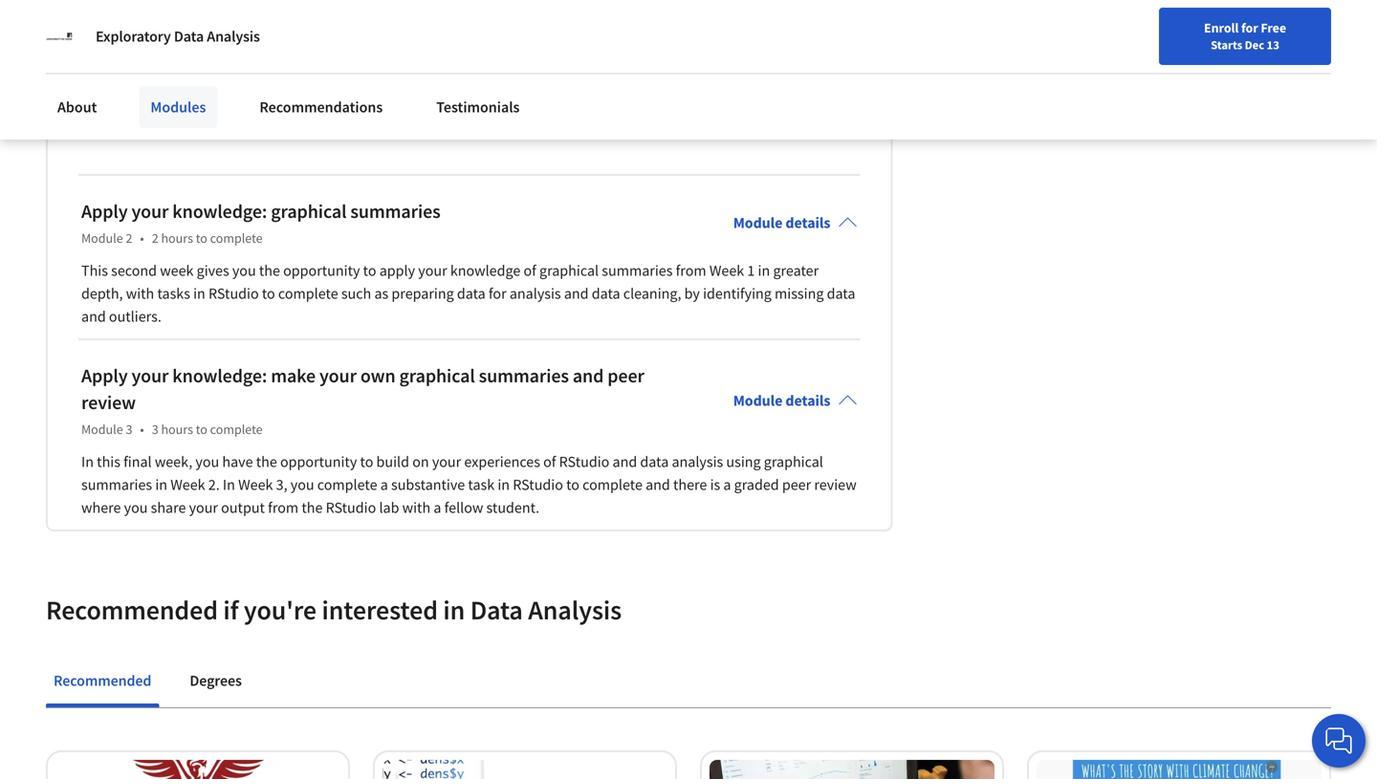 Task type: vqa. For each thing, say whether or not it's contained in the screenshot.
topmost for
yes



Task type: describe. For each thing, give the bounding box(es) containing it.
cleaning,
[[624, 284, 682, 303]]

your right make
[[320, 364, 357, 388]]

testimonials
[[437, 98, 520, 117]]

week,
[[155, 453, 193, 472]]

complete left there
[[583, 476, 643, 495]]

on
[[413, 453, 429, 472]]

recommendations
[[260, 98, 383, 117]]

1 2 from the left
[[126, 230, 132, 247]]

your right on
[[432, 453, 461, 472]]

apply for apply your knowledge: graphical summaries
[[81, 200, 128, 224]]

quiz
[[257, 20, 284, 39]]

0 horizontal spatial in
[[81, 453, 94, 472]]

2 3 from the left
[[152, 421, 158, 438]]

1 horizontal spatial analysis
[[528, 594, 622, 627]]

1 inside 'hide info about module content' region
[[112, 74, 120, 93]]

and inside apply your knowledge: make your own graphical summaries and peer review module 3 • 3 hours to complete
[[573, 364, 604, 388]]

you're
[[244, 594, 317, 627]]

• inside apply your knowledge: graphical summaries module 2 • 2 hours to complete
[[140, 230, 144, 247]]

using
[[727, 453, 761, 472]]

this
[[97, 453, 120, 472]]

1 vertical spatial in
[[223, 476, 235, 495]]

graphical inside this second week gives you the opportunity to apply your knowledge of graphical summaries from week 1 in greater depth, with tasks in rstudio to complete such as preparing data for analysis and data cleaning, by identifying missing data and outliers.
[[540, 261, 599, 281]]

of inside this second week gives you the opportunity to apply your knowledge of graphical summaries from week 1 in greater depth, with tasks in rstudio to complete such as preparing data for analysis and data cleaning, by identifying missing data and outliers.
[[524, 261, 537, 281]]

to inside apply your knowledge: graphical summaries module 2 • 2 hours to complete
[[196, 230, 207, 247]]

complete inside apply your knowledge: graphical summaries module 2 • 2 hours to complete
[[210, 230, 263, 247]]

spot
[[81, 20, 111, 39]]

where
[[81, 499, 121, 518]]

2.
[[208, 476, 220, 495]]

1 3 from the left
[[126, 421, 132, 438]]

complete down build on the bottom left of the page
[[317, 476, 377, 495]]

knowledge: for make
[[172, 364, 267, 388]]

graphs
[[188, 112, 232, 131]]

1 horizontal spatial week
[[238, 476, 273, 495]]

module inside apply your knowledge: make your own graphical summaries and peer review module 3 • 3 hours to complete
[[81, 421, 123, 438]]

hours inside apply your knowledge: graphical summaries module 2 • 2 hours to complete
[[161, 230, 193, 247]]

peer inside apply your knowledge: make your own graphical summaries and peer review module 3 • 3 hours to complete
[[608, 364, 645, 388]]

substantive
[[391, 476, 465, 495]]

data left cleaning,
[[592, 284, 620, 303]]

this second week gives you the opportunity to apply your knowledge of graphical summaries from week 1 in greater depth, with tasks in rstudio to complete such as preparing data for analysis and data cleaning, by identifying missing data and outliers.
[[81, 261, 856, 326]]

missing
[[775, 284, 824, 303]]

university of leeds image
[[46, 23, 73, 50]]

create your own graphs in rstudio • 60 minutes
[[81, 112, 391, 131]]

recommended button
[[46, 658, 159, 704]]

exploratory data analysis
[[96, 27, 260, 46]]

recommended if you're interested in data analysis
[[46, 594, 622, 627]]

ungraded
[[123, 74, 185, 93]]

gives
[[197, 261, 229, 281]]

graded inside in this final week, you have the opportunity to build on your experiences of rstudio and data analysis using graphical summaries in week 2. in week 3, you complete a substantive task in rstudio to complete and there is a graded peer review where you share your output from the rstudio lab with a fellow student.
[[734, 476, 779, 495]]

2 horizontal spatial a
[[724, 476, 731, 495]]

the inside 'hide info about module content' region
[[114, 20, 135, 39]]

data inside in this final week, you have the opportunity to build on your experiences of rstudio and data analysis using graphical summaries in week 2. in week 3, you complete a substantive task in rstudio to complete and there is a graded peer review where you share your output from the rstudio lab with a fellow student.
[[640, 453, 669, 472]]

summaries inside apply your knowledge: graphical summaries module 2 • 2 hours to complete
[[350, 200, 441, 224]]

opportunity inside this second week gives you the opportunity to apply your knowledge of graphical summaries from week 1 in greater depth, with tasks in rstudio to complete such as preparing data for analysis and data cleaning, by identifying missing data and outliers.
[[283, 261, 360, 281]]

with inside this second week gives you the opportunity to apply your knowledge of graphical summaries from week 1 in greater depth, with tasks in rstudio to complete such as preparing data for analysis and data cleaning, by identifying missing data and outliers.
[[126, 284, 154, 303]]

• left total
[[216, 74, 221, 93]]

13
[[1267, 37, 1280, 53]]

your inside apply your knowledge: graphical summaries module 2 • 2 hours to complete
[[131, 200, 169, 224]]

recommendation tabs tab list
[[46, 658, 1332, 708]]

outliers.
[[109, 307, 162, 326]]

by
[[685, 284, 700, 303]]

degrees
[[190, 672, 242, 691]]

module details for apply your knowledge: graphical summaries
[[734, 214, 831, 233]]

task
[[468, 476, 495, 495]]

summaries inside apply your knowledge: make your own graphical summaries and peer review module 3 • 3 hours to complete
[[479, 364, 569, 388]]

-
[[202, 20, 206, 39]]

1 vertical spatial data
[[470, 594, 523, 627]]

apply your knowledge: make your own graphical summaries and peer review module 3 • 3 hours to complete
[[81, 364, 645, 438]]

enroll
[[1204, 19, 1239, 36]]

output
[[221, 499, 265, 518]]

the right output
[[302, 499, 323, 518]]

opportunity inside in this final week, you have the opportunity to build on your experiences of rstudio and data analysis using graphical summaries in week 2. in week 3, you complete a substantive task in rstudio to complete and there is a graded peer review where you share your output from the rstudio lab with a fellow student.
[[280, 453, 357, 472]]

with inside in this final week, you have the opportunity to build on your experiences of rstudio and data analysis using graphical summaries in week 2. in week 3, you complete a substantive task in rstudio to complete and there is a graded peer review where you share your output from the rstudio lab with a fellow student.
[[402, 499, 431, 518]]

build
[[377, 453, 409, 472]]

analysis inside this second week gives you the opportunity to apply your knowledge of graphical summaries from week 1 in greater depth, with tasks in rstudio to complete such as preparing data for analysis and data cleaning, by identifying missing data and outliers.
[[510, 284, 561, 303]]

rstudio inside this second week gives you the opportunity to apply your knowledge of graphical summaries from week 1 in greater depth, with tasks in rstudio to complete such as preparing data for analysis and data cleaning, by identifying missing data and outliers.
[[209, 284, 259, 303]]

you inside this second week gives you the opportunity to apply your knowledge of graphical summaries from week 1 in greater depth, with tasks in rstudio to complete such as preparing data for analysis and data cleaning, by identifying missing data and outliers.
[[232, 261, 256, 281]]

recommendations link
[[248, 86, 394, 128]]

recommended for recommended if you're interested in data analysis
[[46, 594, 218, 627]]

knowledge: for graphical
[[172, 200, 267, 224]]

dec
[[1245, 37, 1265, 53]]

• total 60 minutes
[[216, 74, 335, 93]]

in right 'task'
[[498, 476, 510, 495]]

degrees button
[[182, 658, 250, 704]]

share
[[151, 499, 186, 518]]

modules link
[[139, 86, 218, 128]]

fellow
[[445, 499, 483, 518]]

create
[[81, 112, 123, 131]]

as
[[375, 284, 389, 303]]

about
[[57, 98, 97, 117]]

coursera image
[[23, 16, 144, 46]]

week
[[160, 261, 194, 281]]

in this final week, you have the opportunity to build on your experiences of rstudio and data analysis using graphical summaries in week 2. in week 3, you complete a substantive task in rstudio to complete and there is a graded peer review where you share your output from the rstudio lab with a fellow student.
[[81, 453, 857, 518]]

enroll for free starts dec 13
[[1204, 19, 1287, 53]]

your inside 'hide info about module content' region
[[126, 112, 155, 131]]

experiences
[[464, 453, 540, 472]]

0 vertical spatial 60
[[264, 74, 279, 93]]

knowledge
[[450, 261, 521, 281]]

depth,
[[81, 284, 123, 303]]

lab inside in this final week, you have the opportunity to build on your experiences of rstudio and data analysis using graphical summaries in week 2. in week 3, you complete a substantive task in rstudio to complete and there is a graded peer review where you share your output from the rstudio lab with a fellow student.
[[379, 499, 399, 518]]

0 vertical spatial minutes
[[282, 74, 335, 93]]

graphical inside apply your knowledge: graphical summaries module 2 • 2 hours to complete
[[271, 200, 347, 224]]

apply your knowledge: graphical summaries module 2 • 2 hours to complete
[[81, 200, 441, 247]]

in right tasks
[[193, 284, 206, 303]]



Task type: locate. For each thing, give the bounding box(es) containing it.
2 hours from the top
[[161, 421, 193, 438]]

a down build on the bottom left of the page
[[380, 476, 388, 495]]

peer inside in this final week, you have the opportunity to build on your experiences of rstudio and data analysis using graphical summaries in week 2. in week 3, you complete a substantive task in rstudio to complete and there is a graded peer review where you share your output from the rstudio lab with a fellow student.
[[782, 476, 811, 495]]

0 vertical spatial data
[[174, 27, 204, 46]]

complete inside this second week gives you the opportunity to apply your knowledge of graphical summaries from week 1 in greater depth, with tasks in rstudio to complete such as preparing data for analysis and data cleaning, by identifying missing data and outliers.
[[278, 284, 338, 303]]

chat with us image
[[1324, 726, 1355, 757]]

rstudio inside 'hide info about module content' region
[[250, 112, 301, 131]]

summaries inside in this final week, you have the opportunity to build on your experiences of rstudio and data analysis using graphical summaries in week 2. in week 3, you complete a substantive task in rstudio to complete and there is a graded peer review where you share your output from the rstudio lab with a fellow student.
[[81, 476, 152, 495]]

0 vertical spatial opportunity
[[283, 261, 360, 281]]

0 vertical spatial from
[[676, 261, 707, 281]]

2 horizontal spatial week
[[710, 261, 745, 281]]

1 horizontal spatial from
[[676, 261, 707, 281]]

final
[[124, 453, 152, 472]]

such
[[341, 284, 371, 303]]

60 right total
[[264, 74, 279, 93]]

• up second
[[140, 230, 144, 247]]

• up the final
[[140, 421, 144, 438]]

the down apply your knowledge: graphical summaries module 2 • 2 hours to complete
[[259, 261, 280, 281]]

your
[[126, 112, 155, 131], [131, 200, 169, 224], [418, 261, 447, 281], [131, 364, 169, 388], [320, 364, 357, 388], [432, 453, 461, 472], [189, 499, 218, 518]]

apply inside apply your knowledge: graphical summaries module 2 • 2 hours to complete
[[81, 200, 128, 224]]

1 inside this second week gives you the opportunity to apply your knowledge of graphical summaries from week 1 in greater depth, with tasks in rstudio to complete such as preparing data for analysis and data cleaning, by identifying missing data and outliers.
[[748, 261, 755, 281]]

peer right is
[[782, 476, 811, 495]]

2 knowledge: from the top
[[172, 364, 267, 388]]

0 vertical spatial 1
[[112, 74, 120, 93]]

analysis inside in this final week, you have the opportunity to build on your experiences of rstudio and data analysis using graphical summaries in week 2. in week 3, you complete a substantive task in rstudio to complete and there is a graded peer review where you share your output from the rstudio lab with a fellow student.
[[672, 453, 723, 472]]

knowledge: inside apply your knowledge: graphical summaries module 2 • 2 hours to complete
[[172, 200, 267, 224]]

graphical right knowledge at the top left of the page
[[540, 261, 599, 281]]

data left using
[[640, 453, 669, 472]]

data
[[174, 27, 204, 46], [470, 594, 523, 627]]

graphical down preparing
[[399, 364, 475, 388]]

1 horizontal spatial 1
[[748, 261, 755, 281]]

1 horizontal spatial a
[[434, 499, 441, 518]]

• down • total 60 minutes
[[308, 112, 313, 131]]

you right gives
[[232, 261, 256, 281]]

data
[[138, 20, 167, 39], [457, 284, 486, 303], [592, 284, 620, 303], [827, 284, 856, 303], [640, 453, 669, 472]]

for
[[1242, 19, 1259, 36], [489, 284, 507, 303]]

own left the graphs
[[158, 112, 185, 131]]

apply for apply your knowledge: make your own graphical summaries and peer review
[[81, 364, 128, 388]]

60
[[264, 74, 279, 93], [321, 112, 336, 131]]

0 vertical spatial own
[[158, 112, 185, 131]]

is
[[710, 476, 721, 495]]

the right spot
[[114, 20, 135, 39]]

your down 2.
[[189, 499, 218, 518]]

complete up gives
[[210, 230, 263, 247]]

1 horizontal spatial analysis
[[672, 453, 723, 472]]

0 horizontal spatial of
[[524, 261, 537, 281]]

free
[[1261, 19, 1287, 36]]

from up by at the top
[[676, 261, 707, 281]]

data inside 'hide info about module content' region
[[138, 20, 167, 39]]

module details up using
[[734, 391, 831, 411]]

to inside apply your knowledge: make your own graphical summaries and peer review module 3 • 3 hours to complete
[[196, 421, 207, 438]]

3,
[[276, 476, 288, 495]]

details for apply your knowledge: graphical summaries
[[786, 214, 831, 233]]

summaries down this
[[81, 476, 152, 495]]

student.
[[487, 499, 540, 518]]

0 vertical spatial in
[[81, 453, 94, 472]]

0 vertical spatial lab
[[188, 74, 209, 93]]

apply inside apply your knowledge: make your own graphical summaries and peer review module 3 • 3 hours to complete
[[81, 364, 128, 388]]

apply up this
[[81, 200, 128, 224]]

hours inside apply your knowledge: make your own graphical summaries and peer review module 3 • 3 hours to complete
[[161, 421, 193, 438]]

graphical inside in this final week, you have the opportunity to build on your experiences of rstudio and data analysis using graphical summaries in week 2. in week 3, you complete a substantive task in rstudio to complete and there is a graded peer review where you share your output from the rstudio lab with a fellow student.
[[764, 453, 824, 472]]

2 2 from the left
[[152, 230, 158, 247]]

1 vertical spatial review
[[814, 476, 857, 495]]

data right missing
[[827, 284, 856, 303]]

you
[[232, 261, 256, 281], [196, 453, 219, 472], [291, 476, 314, 495], [124, 499, 148, 518]]

total
[[229, 74, 261, 93]]

0 vertical spatial apply
[[81, 200, 128, 224]]

week left 2.
[[170, 476, 205, 495]]

graphical inside apply your knowledge: make your own graphical summaries and peer review module 3 • 3 hours to complete
[[399, 364, 475, 388]]

lab inside 'hide info about module content' region
[[188, 74, 209, 93]]

knowledge:
[[172, 200, 267, 224], [172, 364, 267, 388]]

1 horizontal spatial for
[[1242, 19, 1259, 36]]

a
[[380, 476, 388, 495], [724, 476, 731, 495], [434, 499, 441, 518]]

0 vertical spatial recommended
[[46, 594, 218, 627]]

from inside in this final week, you have the opportunity to build on your experiences of rstudio and data analysis using graphical summaries in week 2. in week 3, you complete a substantive task in rstudio to complete and there is a graded peer review where you share your output from the rstudio lab with a fellow student.
[[268, 499, 299, 518]]

greater
[[773, 261, 819, 281]]

•
[[216, 74, 221, 93], [308, 112, 313, 131], [140, 230, 144, 247], [140, 421, 144, 438]]

1 vertical spatial analysis
[[672, 453, 723, 472]]

0 horizontal spatial review
[[81, 391, 136, 415]]

1 horizontal spatial graded
[[734, 476, 779, 495]]

0 vertical spatial peer
[[608, 364, 645, 388]]

review inside in this final week, you have the opportunity to build on your experiences of rstudio and data analysis using graphical summaries in week 2. in week 3, you complete a substantive task in rstudio to complete and there is a graded peer review where you share your output from the rstudio lab with a fellow student.
[[814, 476, 857, 495]]

1 apply from the top
[[81, 200, 128, 224]]

0 horizontal spatial with
[[126, 284, 154, 303]]

1 vertical spatial from
[[268, 499, 299, 518]]

own down as
[[361, 364, 396, 388]]

0 vertical spatial analysis
[[510, 284, 561, 303]]

1 horizontal spatial of
[[544, 453, 556, 472]]

1 vertical spatial details
[[786, 391, 831, 411]]

second
[[111, 261, 157, 281]]

summaries inside this second week gives you the opportunity to apply your knowledge of graphical summaries from week 1 in greater depth, with tasks in rstudio to complete such as preparing data for analysis and data cleaning, by identifying missing data and outliers.
[[602, 261, 673, 281]]

1 vertical spatial of
[[544, 453, 556, 472]]

a down "substantive"
[[434, 499, 441, 518]]

for up dec
[[1242, 19, 1259, 36]]

modules
[[151, 98, 206, 117]]

graded
[[209, 20, 254, 39], [734, 476, 779, 495]]

graded right "-"
[[209, 20, 254, 39]]

1 vertical spatial module details
[[734, 391, 831, 411]]

in up share
[[155, 476, 167, 495]]

analysis down knowledge at the top left of the page
[[510, 284, 561, 303]]

minutes
[[282, 74, 335, 93], [339, 112, 391, 131]]

recommended inside 'button'
[[54, 672, 151, 691]]

• inside apply your knowledge: make your own graphical summaries and peer review module 3 • 3 hours to complete
[[140, 421, 144, 438]]

opportunity up such
[[283, 261, 360, 281]]

analysis
[[510, 284, 561, 303], [672, 453, 723, 472]]

testimonials link
[[425, 86, 531, 128]]

details for apply your knowledge: make your own graphical summaries and peer review
[[786, 391, 831, 411]]

3 up week, at the bottom left
[[152, 421, 158, 438]]

hours up week
[[161, 230, 193, 247]]

0 vertical spatial for
[[1242, 19, 1259, 36]]

0 horizontal spatial from
[[268, 499, 299, 518]]

0 horizontal spatial 1
[[112, 74, 120, 93]]

0 horizontal spatial 2
[[126, 230, 132, 247]]

0 horizontal spatial lab
[[188, 74, 209, 93]]

1 vertical spatial lab
[[379, 499, 399, 518]]

complete up have
[[210, 421, 263, 438]]

summaries
[[350, 200, 441, 224], [602, 261, 673, 281], [479, 364, 569, 388], [81, 476, 152, 495]]

rstudio
[[250, 112, 301, 131], [209, 284, 259, 303], [559, 453, 610, 472], [513, 476, 563, 495], [326, 499, 376, 518]]

knowledge: inside apply your knowledge: make your own graphical summaries and peer review module 3 • 3 hours to complete
[[172, 364, 267, 388]]

1 vertical spatial minutes
[[339, 112, 391, 131]]

3 up the final
[[126, 421, 132, 438]]

for down knowledge at the top left of the page
[[489, 284, 507, 303]]

2 apply from the top
[[81, 364, 128, 388]]

0 vertical spatial review
[[81, 391, 136, 415]]

1 vertical spatial own
[[361, 364, 396, 388]]

recommended
[[46, 594, 218, 627], [54, 672, 151, 691]]

you up 2.
[[196, 453, 219, 472]]

interested
[[322, 594, 438, 627]]

peer down cleaning,
[[608, 364, 645, 388]]

lab down "substantive"
[[379, 499, 399, 518]]

1 vertical spatial 1
[[748, 261, 755, 281]]

from down '3,'
[[268, 499, 299, 518]]

review inside apply your knowledge: make your own graphical summaries and peer review module 3 • 3 hours to complete
[[81, 391, 136, 415]]

preparing
[[392, 284, 454, 303]]

there
[[673, 476, 707, 495]]

0 vertical spatial module details
[[734, 214, 831, 233]]

week up identifying
[[710, 261, 745, 281]]

1 vertical spatial for
[[489, 284, 507, 303]]

1 ungraded lab
[[112, 74, 209, 93]]

identifying
[[703, 284, 772, 303]]

in right 2.
[[223, 476, 235, 495]]

data left type
[[138, 20, 167, 39]]

1 horizontal spatial in
[[223, 476, 235, 495]]

1 vertical spatial opportunity
[[280, 453, 357, 472]]

2 module details from the top
[[734, 391, 831, 411]]

hide info about module content region
[[81, 0, 858, 148]]

graphical up such
[[271, 200, 347, 224]]

in left this
[[81, 453, 94, 472]]

graphical right using
[[764, 453, 824, 472]]

you right '3,'
[[291, 476, 314, 495]]

summaries up experiences
[[479, 364, 569, 388]]

with down "substantive"
[[402, 499, 431, 518]]

2 details from the top
[[786, 391, 831, 411]]

analysis up there
[[672, 453, 723, 472]]

in right interested
[[443, 594, 465, 627]]

1 vertical spatial knowledge:
[[172, 364, 267, 388]]

1 horizontal spatial own
[[361, 364, 396, 388]]

for inside this second week gives you the opportunity to apply your knowledge of graphical summaries from week 1 in greater depth, with tasks in rstudio to complete such as preparing data for analysis and data cleaning, by identifying missing data and outliers.
[[489, 284, 507, 303]]

menu item
[[1032, 19, 1155, 81]]

type
[[170, 20, 198, 39]]

your up preparing
[[418, 261, 447, 281]]

1 horizontal spatial lab
[[379, 499, 399, 518]]

0 horizontal spatial minutes
[[282, 74, 335, 93]]

0 horizontal spatial analysis
[[207, 27, 260, 46]]

1 vertical spatial apply
[[81, 364, 128, 388]]

1 vertical spatial graded
[[734, 476, 779, 495]]

1 horizontal spatial data
[[470, 594, 523, 627]]

0 vertical spatial graded
[[209, 20, 254, 39]]

0 horizontal spatial 60
[[264, 74, 279, 93]]

60 down • total 60 minutes
[[321, 112, 336, 131]]

1 vertical spatial recommended
[[54, 672, 151, 691]]

1
[[112, 74, 120, 93], [748, 261, 755, 281]]

if
[[223, 594, 239, 627]]

0 horizontal spatial week
[[170, 476, 205, 495]]

in inside 'hide info about module content' region
[[235, 112, 247, 131]]

of right experiences
[[544, 453, 556, 472]]

your down 'outliers.'
[[131, 364, 169, 388]]

hours up week, at the bottom left
[[161, 421, 193, 438]]

1 left ungraded
[[112, 74, 120, 93]]

the inside this second week gives you the opportunity to apply your knowledge of graphical summaries from week 1 in greater depth, with tasks in rstudio to complete such as preparing data for analysis and data cleaning, by identifying missing data and outliers.
[[259, 261, 280, 281]]

week
[[710, 261, 745, 281], [170, 476, 205, 495], [238, 476, 273, 495]]

lab up modules
[[188, 74, 209, 93]]

peer
[[608, 364, 645, 388], [782, 476, 811, 495]]

recommended for recommended
[[54, 672, 151, 691]]

complete left such
[[278, 284, 338, 303]]

in
[[81, 453, 94, 472], [223, 476, 235, 495]]

1 horizontal spatial with
[[402, 499, 431, 518]]

analysis
[[207, 27, 260, 46], [528, 594, 622, 627]]

summaries up cleaning,
[[602, 261, 673, 281]]

1 vertical spatial 60
[[321, 112, 336, 131]]

0 horizontal spatial peer
[[608, 364, 645, 388]]

apply
[[81, 200, 128, 224], [81, 364, 128, 388]]

1 horizontal spatial 60
[[321, 112, 336, 131]]

1 module details from the top
[[734, 214, 831, 233]]

to
[[196, 230, 207, 247], [363, 261, 376, 281], [262, 284, 275, 303], [196, 421, 207, 438], [360, 453, 373, 472], [566, 476, 580, 495]]

your inside this second week gives you the opportunity to apply your knowledge of graphical summaries from week 1 in greater depth, with tasks in rstudio to complete such as preparing data for analysis and data cleaning, by identifying missing data and outliers.
[[418, 261, 447, 281]]

review
[[81, 391, 136, 415], [814, 476, 857, 495]]

1 up identifying
[[748, 261, 755, 281]]

1 knowledge: from the top
[[172, 200, 267, 224]]

lab
[[188, 74, 209, 93], [379, 499, 399, 518]]

0 vertical spatial of
[[524, 261, 537, 281]]

module details for apply your knowledge: make your own graphical summaries and peer review
[[734, 391, 831, 411]]

0 horizontal spatial data
[[174, 27, 204, 46]]

make
[[271, 364, 316, 388]]

you left share
[[124, 499, 148, 518]]

knowledge: left make
[[172, 364, 267, 388]]

1 horizontal spatial 3
[[152, 421, 158, 438]]

1 vertical spatial hours
[[161, 421, 193, 438]]

1 vertical spatial with
[[402, 499, 431, 518]]

apply down 'outliers.'
[[81, 364, 128, 388]]

week left '3,'
[[238, 476, 273, 495]]

details
[[786, 214, 831, 233], [786, 391, 831, 411]]

in left greater
[[758, 261, 770, 281]]

in right the graphs
[[235, 112, 247, 131]]

module details
[[734, 214, 831, 233], [734, 391, 831, 411]]

module inside apply your knowledge: graphical summaries module 2 • 2 hours to complete
[[81, 230, 123, 247]]

0 horizontal spatial graded
[[209, 20, 254, 39]]

from inside this second week gives you the opportunity to apply your knowledge of graphical summaries from week 1 in greater depth, with tasks in rstudio to complete such as preparing data for analysis and data cleaning, by identifying missing data and outliers.
[[676, 261, 707, 281]]

0 vertical spatial with
[[126, 284, 154, 303]]

1 vertical spatial peer
[[782, 476, 811, 495]]

complete inside apply your knowledge: make your own graphical summaries and peer review module 3 • 3 hours to complete
[[210, 421, 263, 438]]

of
[[524, 261, 537, 281], [544, 453, 556, 472]]

3
[[126, 421, 132, 438], [152, 421, 158, 438]]

1 details from the top
[[786, 214, 831, 233]]

tasks
[[157, 284, 190, 303]]

apply
[[380, 261, 415, 281]]

2
[[126, 230, 132, 247], [152, 230, 158, 247]]

1 horizontal spatial 2
[[152, 230, 158, 247]]

with
[[126, 284, 154, 303], [402, 499, 431, 518]]

1 horizontal spatial minutes
[[339, 112, 391, 131]]

0 vertical spatial details
[[786, 214, 831, 233]]

your up second
[[131, 200, 169, 224]]

0 horizontal spatial 3
[[126, 421, 132, 438]]

the up '3,'
[[256, 453, 277, 472]]

0 vertical spatial hours
[[161, 230, 193, 247]]

about link
[[46, 86, 108, 128]]

of right knowledge at the top left of the page
[[524, 261, 537, 281]]

summaries up the apply
[[350, 200, 441, 224]]

hours
[[161, 230, 193, 247], [161, 421, 193, 438]]

in
[[235, 112, 247, 131], [758, 261, 770, 281], [193, 284, 206, 303], [155, 476, 167, 495], [498, 476, 510, 495], [443, 594, 465, 627]]

own inside 'hide info about module content' region
[[158, 112, 185, 131]]

own
[[158, 112, 185, 131], [361, 364, 396, 388]]

data down knowledge at the top left of the page
[[457, 284, 486, 303]]

0 horizontal spatial a
[[380, 476, 388, 495]]

graded down using
[[734, 476, 779, 495]]

opportunity up '3,'
[[280, 453, 357, 472]]

knowledge: up gives
[[172, 200, 267, 224]]

own inside apply your knowledge: make your own graphical summaries and peer review module 3 • 3 hours to complete
[[361, 364, 396, 388]]

your right create on the top left
[[126, 112, 155, 131]]

week inside this second week gives you the opportunity to apply your knowledge of graphical summaries from week 1 in greater depth, with tasks in rstudio to complete such as preparing data for analysis and data cleaning, by identifying missing data and outliers.
[[710, 261, 745, 281]]

a right is
[[724, 476, 731, 495]]

module
[[734, 214, 783, 233], [81, 230, 123, 247], [734, 391, 783, 411], [81, 421, 123, 438]]

module details up greater
[[734, 214, 831, 233]]

0 horizontal spatial analysis
[[510, 284, 561, 303]]

spot the data type - graded quiz
[[81, 20, 284, 39]]

0 vertical spatial knowledge:
[[172, 200, 267, 224]]

0 horizontal spatial for
[[489, 284, 507, 303]]

0 horizontal spatial own
[[158, 112, 185, 131]]

for inside enroll for free starts dec 13
[[1242, 19, 1259, 36]]

starts
[[1211, 37, 1243, 53]]

have
[[222, 453, 253, 472]]

this
[[81, 261, 108, 281]]

1 horizontal spatial peer
[[782, 476, 811, 495]]

0 vertical spatial analysis
[[207, 27, 260, 46]]

1 hours from the top
[[161, 230, 193, 247]]

graded inside 'hide info about module content' region
[[209, 20, 254, 39]]

of inside in this final week, you have the opportunity to build on your experiences of rstudio and data analysis using graphical summaries in week 2. in week 3, you complete a substantive task in rstudio to complete and there is a graded peer review where you share your output from the rstudio lab with a fellow student.
[[544, 453, 556, 472]]

exploratory
[[96, 27, 171, 46]]

1 vertical spatial analysis
[[528, 594, 622, 627]]

with up 'outliers.'
[[126, 284, 154, 303]]

1 horizontal spatial review
[[814, 476, 857, 495]]



